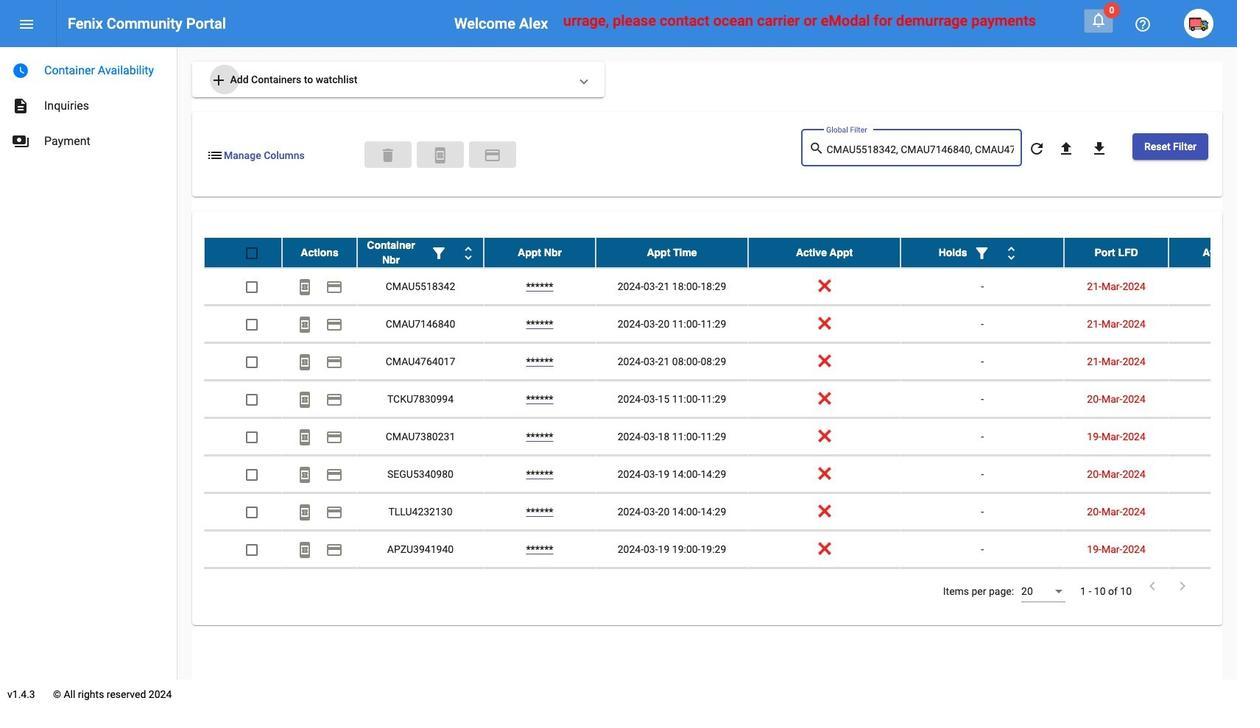 Task type: locate. For each thing, give the bounding box(es) containing it.
grid
[[204, 238, 1237, 606]]

cell
[[1169, 268, 1237, 305], [1169, 306, 1237, 343], [1169, 343, 1237, 380], [1169, 381, 1237, 418], [1169, 418, 1237, 455], [1169, 456, 1237, 493], [1169, 493, 1237, 530], [1169, 531, 1237, 568], [204, 569, 282, 605], [282, 569, 357, 605], [357, 569, 484, 605], [484, 569, 596, 605], [596, 569, 748, 605], [748, 569, 901, 605], [901, 569, 1064, 605], [1064, 569, 1169, 605], [1169, 569, 1237, 605]]

no color image
[[18, 16, 35, 33], [12, 62, 29, 80], [210, 72, 228, 89], [1028, 140, 1046, 158], [1091, 140, 1108, 158], [206, 146, 224, 164], [431, 146, 449, 164], [484, 146, 501, 164], [430, 245, 448, 262], [296, 279, 314, 296], [326, 279, 343, 296], [296, 316, 314, 334], [296, 354, 314, 371], [326, 354, 343, 371], [296, 391, 314, 409], [296, 429, 314, 447], [296, 466, 314, 484], [296, 504, 314, 522], [326, 504, 343, 522], [1144, 577, 1161, 595], [1174, 577, 1192, 595]]

4 column header from the left
[[596, 238, 748, 267]]

4 row from the top
[[204, 343, 1237, 381]]

7 column header from the left
[[1064, 238, 1169, 267]]

1 column header from the left
[[282, 238, 357, 267]]

7 row from the top
[[204, 456, 1237, 493]]

navigation
[[0, 47, 177, 159]]

8 column header from the left
[[1169, 238, 1237, 267]]

column header
[[282, 238, 357, 267], [357, 238, 484, 267], [484, 238, 596, 267], [596, 238, 748, 267], [748, 238, 901, 267], [901, 238, 1064, 267], [1064, 238, 1169, 267], [1169, 238, 1237, 267]]

row
[[204, 238, 1237, 268], [204, 268, 1237, 306], [204, 306, 1237, 343], [204, 343, 1237, 381], [204, 381, 1237, 418], [204, 418, 1237, 456], [204, 456, 1237, 493], [204, 493, 1237, 531], [204, 531, 1237, 569], [204, 569, 1237, 606]]

5 row from the top
[[204, 381, 1237, 418]]

no color image
[[1090, 11, 1108, 29], [1134, 16, 1152, 33], [12, 97, 29, 115], [12, 133, 29, 150], [809, 140, 827, 157], [1058, 140, 1075, 158], [460, 245, 477, 262], [973, 245, 991, 262], [1003, 245, 1020, 262], [326, 316, 343, 334], [326, 391, 343, 409], [326, 429, 343, 447], [326, 466, 343, 484], [296, 542, 314, 559], [326, 542, 343, 559]]

1 row from the top
[[204, 238, 1237, 268]]

6 column header from the left
[[901, 238, 1064, 267]]

9 row from the top
[[204, 531, 1237, 569]]

2 column header from the left
[[357, 238, 484, 267]]



Task type: describe. For each thing, give the bounding box(es) containing it.
5 column header from the left
[[748, 238, 901, 267]]

10 row from the top
[[204, 569, 1237, 606]]

Global Watchlist Filter field
[[827, 144, 1014, 156]]

6 row from the top
[[204, 418, 1237, 456]]

3 row from the top
[[204, 306, 1237, 343]]

delete image
[[379, 146, 397, 164]]

3 column header from the left
[[484, 238, 596, 267]]

2 row from the top
[[204, 268, 1237, 306]]

8 row from the top
[[204, 493, 1237, 531]]



Task type: vqa. For each thing, say whether or not it's contained in the screenshot.
1st the cma
no



